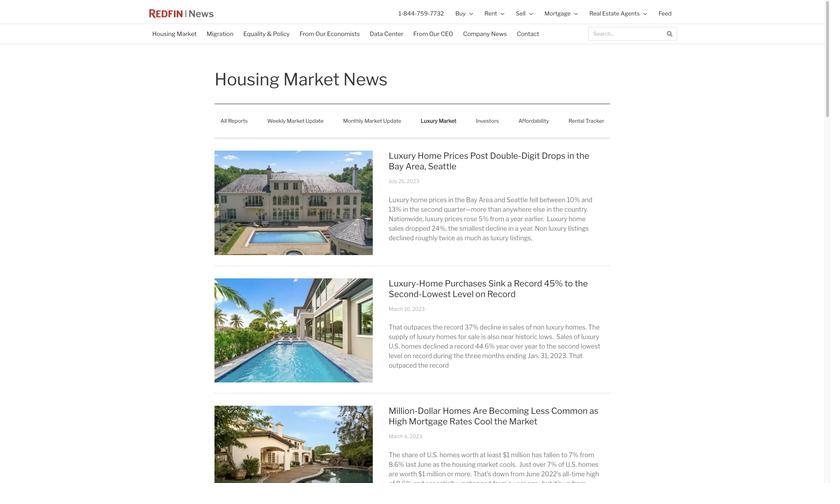 Task type: vqa. For each thing, say whether or not it's contained in the screenshot.
right insurance
no



Task type: describe. For each thing, give the bounding box(es) containing it.
decline inside that outpaces the record 37% decline in sales of non luxury homes. the supply of luxury homes for sale is also near historic lows.  sales of luxury u.s. homes declined a record 44.6% year over year to the second lowest level on record during the three months ending jan. 31, 2023. that outpaced the record
[[480, 324, 501, 332]]

0 vertical spatial prices
[[429, 196, 447, 204]]

a inside luxury-home purchases sink a record 45% to the second-lowest level on record
[[508, 279, 512, 289]]

market for monthly market update
[[365, 118, 382, 124]]

homes
[[443, 407, 471, 417]]

listings
[[568, 225, 589, 232]]

1-844-759-7732
[[399, 10, 444, 17]]

of up historic
[[526, 324, 532, 332]]

5%
[[479, 215, 489, 223]]

high
[[586, 471, 599, 479]]

million-dollar homes are becoming less common as high mortgage rates cool the market
[[389, 407, 599, 428]]

smallest
[[460, 225, 484, 232]]

luxury up 24%,
[[425, 215, 443, 223]]

seattle inside luxury home prices in the bay area and seattle fell between 10% and 13% in the second quarter—more than anywhere else in the country. nationwide, luxury prices rose 5% from a year earlier.  luxury home sales dropped 24%, the smallest decline in a year. non luxury listings declined roughly twice as much as luxury listings,
[[507, 196, 528, 204]]

sale
[[468, 334, 480, 341]]

quarter—more
[[444, 206, 487, 213]]

equality & policy
[[243, 30, 290, 37]]

rates
[[450, 417, 473, 428]]

1 vertical spatial record
[[487, 289, 516, 300]]

investors link
[[470, 113, 505, 129]]

estate
[[602, 10, 620, 17]]

luxury home prices in the bay area and seattle fell between 10% and 13% in the second quarter—more than anywhere else in the country. nationwide, luxury prices rose 5% from a year earlier.  luxury home sales dropped 24%, the smallest decline in a year. non luxury listings declined roughly twice as much as luxury listings,
[[389, 196, 593, 242]]

housing for housing market
[[152, 30, 175, 37]]

roughly
[[415, 235, 438, 242]]

sell
[[516, 10, 526, 17]]

1 horizontal spatial and
[[494, 196, 505, 204]]

between
[[540, 196, 566, 204]]

more.
[[455, 471, 472, 479]]

in up quarter—more
[[448, 196, 454, 204]]

year up jan.
[[525, 343, 538, 351]]

agents
[[621, 10, 640, 17]]

and inside the share of u.s. homes worth at least $1 million has fallen to 7% from 8.6% last june as the housing market cools.  just over 7% of u.s. homes are worth $1 million or more. that's down from june 2022's all-time high of 8.6% and essentially unchanged from a year ago–but it's up f
[[413, 481, 424, 484]]

million-dollar homes are becoming less common as high mortgage rates cool the market link
[[389, 407, 599, 428]]

real estate agents link
[[584, 0, 653, 27]]

from our economists
[[300, 30, 360, 37]]

1 vertical spatial 8.6%
[[396, 481, 412, 484]]

economists
[[327, 30, 360, 37]]

luxury left listings, on the right of the page
[[491, 235, 509, 242]]

nationwide,
[[389, 215, 424, 223]]

for
[[458, 334, 467, 341]]

all
[[221, 118, 227, 124]]

0 vertical spatial that
[[389, 324, 403, 332]]

rental tracker link
[[563, 113, 610, 129]]

real estate agents
[[590, 10, 640, 17]]

outpaced
[[389, 362, 417, 370]]

luxury market
[[421, 118, 457, 124]]

are
[[473, 407, 487, 417]]

non
[[533, 324, 545, 332]]

center
[[384, 30, 404, 37]]

is
[[481, 334, 486, 341]]

the right outpaces
[[433, 324, 443, 332]]

listings,
[[510, 235, 532, 242]]

monthly market update
[[343, 118, 401, 124]]

844-
[[404, 10, 417, 17]]

luxury up sales
[[546, 324, 564, 332]]

year down near
[[496, 343, 509, 351]]

bay inside luxury home prices in the bay area and seattle fell between 10% and 13% in the second quarter—more than anywhere else in the country. nationwide, luxury prices rose 5% from a year earlier.  luxury home sales dropped 24%, the smallest decline in a year. non luxury listings declined roughly twice as much as luxury listings,
[[466, 196, 477, 204]]

as inside the share of u.s. homes worth at least $1 million has fallen to 7% from 8.6% last june as the housing market cools.  just over 7% of u.s. homes are worth $1 million or more. that's down from june 2022's all-time high of 8.6% and essentially unchanged from a year ago–but it's up f
[[433, 462, 440, 469]]

luxury for luxury home prices post double-digit drops in the bay area, seattle
[[389, 151, 416, 161]]

to inside luxury-home purchases sink a record 45% to the second-lowest level on record
[[565, 279, 573, 289]]

weekly market update link
[[261, 113, 330, 129]]

rental
[[569, 118, 585, 124]]

contact
[[517, 30, 539, 37]]

during
[[434, 353, 453, 360]]

second-
[[389, 289, 422, 300]]

sink
[[489, 279, 506, 289]]

record left 'during'
[[413, 353, 432, 360]]

million-
[[389, 407, 418, 417]]

area,
[[406, 162, 426, 172]]

1 vertical spatial worth
[[400, 471, 417, 479]]

drops
[[542, 151, 566, 161]]

year inside luxury home prices in the bay area and seattle fell between 10% and 13% in the second quarter—more than anywhere else in the country. nationwide, luxury prices rose 5% from a year earlier.  luxury home sales dropped 24%, the smallest decline in a year. non luxury listings declined roughly twice as much as luxury listings,
[[511, 215, 523, 223]]

from down down
[[493, 481, 507, 484]]

from for from our ceo
[[413, 30, 428, 37]]

luxury-home purchases sink a record 45% to the second-lowest level on record
[[389, 279, 588, 300]]

from inside luxury home prices in the bay area and seattle fell between 10% and 13% in the second quarter—more than anywhere else in the country. nationwide, luxury prices rose 5% from a year earlier.  luxury home sales dropped 24%, the smallest decline in a year. non luxury listings declined roughly twice as much as luxury listings,
[[490, 215, 504, 223]]

in up nationwide,
[[403, 206, 408, 213]]

homes down supply
[[401, 343, 422, 351]]

fallen
[[544, 452, 560, 460]]

it's
[[553, 481, 562, 484]]

time
[[572, 471, 585, 479]]

to inside the share of u.s. homes worth at least $1 million has fallen to 7% from 8.6% last june as the housing market cools.  just over 7% of u.s. homes are worth $1 million or more. that's down from june 2022's all-time high of 8.6% and essentially unchanged from a year ago–but it's up f
[[561, 452, 568, 460]]

0 vertical spatial $1
[[503, 452, 510, 460]]

45%
[[544, 279, 563, 289]]

luxury for luxury home prices in the bay area and seattle fell between 10% and 13% in the second quarter—more than anywhere else in the country. nationwide, luxury prices rose 5% from a year earlier.  luxury home sales dropped 24%, the smallest decline in a year. non luxury listings declined roughly twice as much as luxury listings,
[[389, 196, 409, 204]]

second inside luxury home prices in the bay area and seattle fell between 10% and 13% in the second quarter—more than anywhere else in the country. nationwide, luxury prices rose 5% from a year earlier.  luxury home sales dropped 24%, the smallest decline in a year. non luxury listings declined roughly twice as much as luxury listings,
[[421, 206, 443, 213]]

are
[[389, 471, 398, 479]]

march for million-dollar homes are becoming less common as high mortgage rates cool the market
[[389, 434, 403, 440]]

0 horizontal spatial june
[[418, 462, 432, 469]]

decline inside luxury home prices in the bay area and seattle fell between 10% and 13% in the second quarter—more than anywhere else in the country. nationwide, luxury prices rose 5% from a year earlier.  luxury home sales dropped 24%, the smallest decline in a year. non luxury listings declined roughly twice as much as luxury listings,
[[486, 225, 507, 232]]

ending
[[506, 353, 527, 360]]

in up listings, on the right of the page
[[509, 225, 514, 232]]

luxury up the "lowest" in the bottom of the page
[[581, 334, 600, 341]]

declined inside that outpaces the record 37% decline in sales of non luxury homes. the supply of luxury homes for sale is also near historic lows.  sales of luxury u.s. homes declined a record 44.6% year over year to the second lowest level on record during the three months ending jan. 31, 2023. that outpaced the record
[[423, 343, 448, 351]]

the share of u.s. homes worth at least $1 million has fallen to 7% from 8.6% last june as the housing market cools.  just over 7% of u.s. homes are worth $1 million or more. that's down from june 2022's all-time high of 8.6% and essentially unchanged from a year ago–but it's up f
[[389, 452, 599, 484]]

2023.
[[550, 353, 568, 360]]

twice
[[439, 235, 455, 242]]

on inside that outpaces the record 37% decline in sales of non luxury homes. the supply of luxury homes for sale is also near historic lows.  sales of luxury u.s. homes declined a record 44.6% year over year to the second lowest level on record during the three months ending jan. 31, 2023. that outpaced the record
[[404, 353, 411, 360]]

a down anywhere
[[506, 215, 509, 223]]

37%
[[465, 324, 479, 332]]

2023 for second-
[[412, 306, 425, 312]]

feed
[[659, 10, 672, 17]]

the up quarter—more
[[455, 196, 465, 204]]

luxury home prices post double-digit drops in the bay area, seattle
[[389, 151, 589, 172]]

1 vertical spatial prices
[[445, 215, 463, 223]]

the right outpaced
[[418, 362, 428, 370]]

area
[[479, 196, 493, 204]]

else
[[533, 206, 545, 213]]

outpaces
[[404, 324, 431, 332]]

home for area,
[[418, 151, 442, 161]]

over inside that outpaces the record 37% decline in sales of non luxury homes. the supply of luxury homes for sale is also near historic lows.  sales of luxury u.s. homes declined a record 44.6% year over year to the second lowest level on record during the three months ending jan. 31, 2023. that outpaced the record
[[510, 343, 524, 351]]

real
[[590, 10, 601, 17]]

on inside luxury-home purchases sink a record 45% to the second-lowest level on record
[[476, 289, 486, 300]]

in inside that outpaces the record 37% decline in sales of non luxury homes. the supply of luxury homes for sale is also near historic lows.  sales of luxury u.s. homes declined a record 44.6% year over year to the second lowest level on record during the three months ending jan. 31, 2023. that outpaced the record
[[503, 324, 508, 332]]

jan.
[[528, 353, 539, 360]]

luxury down outpaces
[[417, 334, 435, 341]]

three
[[465, 353, 481, 360]]

the inside that outpaces the record 37% decline in sales of non luxury homes. the supply of luxury homes for sale is also near historic lows.  sales of luxury u.s. homes declined a record 44.6% year over year to the second lowest level on record during the three months ending jan. 31, 2023. that outpaced the record
[[588, 324, 600, 332]]

1-
[[399, 10, 404, 17]]

10%
[[567, 196, 580, 204]]

near
[[501, 334, 514, 341]]

non
[[535, 225, 547, 232]]

the inside the share of u.s. homes worth at least $1 million has fallen to 7% from 8.6% last june as the housing market cools.  just over 7% of u.s. homes are worth $1 million or more. that's down from june 2022's all-time high of 8.6% and essentially unchanged from a year ago–but it's up f
[[389, 452, 400, 460]]

1 vertical spatial 7%
[[547, 462, 557, 469]]

cool
[[474, 417, 493, 428]]

weekly
[[267, 118, 286, 124]]

our for ceo
[[429, 30, 440, 37]]

feed link
[[653, 0, 678, 27]]

in inside luxury home prices post double-digit drops in the bay area, seattle
[[568, 151, 575, 161]]

1 vertical spatial home
[[569, 215, 586, 223]]

weekly market update
[[267, 118, 324, 124]]

search image
[[667, 31, 673, 37]]

declined inside luxury home prices in the bay area and seattle fell between 10% and 13% in the second quarter—more than anywhere else in the country. nationwide, luxury prices rose 5% from a year earlier.  luxury home sales dropped 24%, the smallest decline in a year. non luxury listings declined roughly twice as much as luxury listings,
[[389, 235, 414, 242]]

market for housing market news
[[283, 69, 340, 90]]

migration link
[[202, 26, 238, 42]]



Task type: locate. For each thing, give the bounding box(es) containing it.
0 horizontal spatial from
[[300, 30, 314, 37]]

from for from our economists
[[300, 30, 314, 37]]

our for economists
[[316, 30, 326, 37]]

monthly
[[343, 118, 363, 124]]

7% up time in the bottom of the page
[[569, 452, 579, 460]]

0 horizontal spatial sales
[[389, 225, 404, 232]]

on
[[476, 289, 486, 300], [404, 353, 411, 360]]

year
[[511, 215, 523, 223], [496, 343, 509, 351], [525, 343, 538, 351], [513, 481, 526, 484]]

market inside the million-dollar homes are becoming less common as high mortgage rates cool the market
[[509, 417, 538, 428]]

the inside the share of u.s. homes worth at least $1 million has fallen to 7% from 8.6% last june as the housing market cools.  just over 7% of u.s. homes are worth $1 million or more. that's down from june 2022's all-time high of 8.6% and essentially unchanged from a year ago–but it's up f
[[441, 462, 451, 469]]

$1 right least
[[503, 452, 510, 460]]

u.s. for mortgage
[[566, 462, 577, 469]]

u.s.
[[389, 343, 400, 351], [427, 452, 438, 460], [566, 462, 577, 469]]

1 vertical spatial decline
[[480, 324, 501, 332]]

march 10, 2023
[[389, 306, 425, 312]]

country.
[[565, 206, 588, 213]]

to right the 45%
[[565, 279, 573, 289]]

of down outpaces
[[410, 334, 416, 341]]

the right the 45%
[[575, 279, 588, 289]]

2 vertical spatial u.s.
[[566, 462, 577, 469]]

0 horizontal spatial over
[[510, 343, 524, 351]]

the right drops
[[576, 151, 589, 161]]

0 vertical spatial home
[[411, 196, 428, 204]]

1-844-759-7732 link
[[393, 0, 450, 27]]

declined
[[389, 235, 414, 242], [423, 343, 448, 351]]

1 vertical spatial on
[[404, 353, 411, 360]]

policy
[[273, 30, 290, 37]]

housing
[[452, 462, 476, 469]]

1 horizontal spatial million
[[511, 452, 531, 460]]

the left share
[[389, 452, 400, 460]]

1 horizontal spatial seattle
[[507, 196, 528, 204]]

and up the than
[[494, 196, 505, 204]]

of down are in the left bottom of the page
[[389, 481, 395, 484]]

ago–but
[[528, 481, 552, 484]]

on right level on the right bottom of the page
[[476, 289, 486, 300]]

0 vertical spatial worth
[[461, 452, 479, 460]]

march left 6,
[[389, 434, 403, 440]]

record
[[444, 324, 464, 332], [454, 343, 474, 351], [413, 353, 432, 360], [430, 362, 449, 370]]

u.s. right share
[[427, 452, 438, 460]]

1 horizontal spatial worth
[[461, 452, 479, 460]]

our left the economists
[[316, 30, 326, 37]]

1 vertical spatial march
[[389, 434, 403, 440]]

0 horizontal spatial seattle
[[428, 162, 457, 172]]

1 horizontal spatial the
[[588, 324, 600, 332]]

data center link
[[365, 26, 409, 42]]

759-
[[417, 10, 430, 17]]

share
[[402, 452, 418, 460]]

None search field
[[589, 27, 677, 41]]

0 vertical spatial on
[[476, 289, 486, 300]]

second inside that outpaces the record 37% decline in sales of non luxury homes. the supply of luxury homes for sale is also near historic lows.  sales of luxury u.s. homes declined a record 44.6% year over year to the second lowest level on record during the three months ending jan. 31, 2023. that outpaced the record
[[558, 343, 580, 351]]

1 horizontal spatial june
[[526, 471, 540, 479]]

prices down quarter—more
[[445, 215, 463, 223]]

buy
[[456, 10, 466, 17]]

and right '10%'
[[582, 196, 593, 204]]

common
[[551, 407, 588, 417]]

june
[[418, 462, 432, 469], [526, 471, 540, 479]]

0 horizontal spatial home
[[411, 196, 428, 204]]

update for weekly market update
[[306, 118, 324, 124]]

2 horizontal spatial and
[[582, 196, 593, 204]]

over
[[510, 343, 524, 351], [533, 462, 546, 469]]

0 vertical spatial march
[[389, 306, 403, 312]]

to up 31, at the right bottom of the page
[[539, 343, 545, 351]]

as right common
[[590, 407, 599, 417]]

market
[[477, 462, 498, 469]]

record down 'during'
[[430, 362, 449, 370]]

homes.
[[565, 324, 587, 332]]

0 vertical spatial declined
[[389, 235, 414, 242]]

1 horizontal spatial update
[[383, 118, 401, 124]]

at
[[480, 452, 486, 460]]

homes up housing
[[440, 452, 460, 460]]

our left ceo
[[429, 30, 440, 37]]

2 update from the left
[[383, 118, 401, 124]]

bay inside luxury home prices post double-digit drops in the bay area, seattle
[[389, 162, 404, 172]]

news inside company news 'link'
[[491, 30, 507, 37]]

a inside that outpaces the record 37% decline in sales of non luxury homes. the supply of luxury homes for sale is also near historic lows.  sales of luxury u.s. homes declined a record 44.6% year over year to the second lowest level on record during the three months ending jan. 31, 2023. that outpaced the record
[[450, 343, 453, 351]]

a up 'during'
[[450, 343, 453, 351]]

the inside luxury home prices post double-digit drops in the bay area, seattle
[[576, 151, 589, 161]]

the inside luxury-home purchases sink a record 45% to the second-lowest level on record
[[575, 279, 588, 289]]

housing market link
[[147, 26, 202, 42]]

luxury-home purchases sink a record 45% to the second-lowest level on record link
[[389, 279, 588, 300]]

all reports
[[221, 118, 248, 124]]

0 horizontal spatial our
[[316, 30, 326, 37]]

high
[[389, 417, 407, 428]]

home inside luxury-home purchases sink a record 45% to the second-lowest level on record
[[419, 279, 443, 289]]

0 horizontal spatial million
[[427, 471, 446, 479]]

0 vertical spatial sales
[[389, 225, 404, 232]]

2023 right 26,
[[407, 179, 419, 185]]

0 vertical spatial seattle
[[428, 162, 457, 172]]

0 vertical spatial u.s.
[[389, 343, 400, 351]]

1 vertical spatial $1
[[418, 471, 425, 479]]

the up or
[[441, 462, 451, 469]]

home
[[418, 151, 442, 161], [419, 279, 443, 289]]

million up essentially
[[427, 471, 446, 479]]

1 march from the top
[[389, 306, 403, 312]]

in
[[568, 151, 575, 161], [448, 196, 454, 204], [403, 206, 408, 213], [547, 206, 552, 213], [509, 225, 514, 232], [503, 324, 508, 332]]

0 horizontal spatial and
[[413, 481, 424, 484]]

0 horizontal spatial mortgage
[[409, 417, 448, 428]]

up
[[563, 481, 571, 484]]

mortgage link
[[539, 0, 584, 27]]

1 vertical spatial over
[[533, 462, 546, 469]]

1 vertical spatial million
[[427, 471, 446, 479]]

1 vertical spatial mortgage
[[409, 417, 448, 428]]

record
[[514, 279, 542, 289], [487, 289, 516, 300]]

sales inside luxury home prices in the bay area and seattle fell between 10% and 13% in the second quarter—more than anywhere else in the country. nationwide, luxury prices rose 5% from a year earlier.  luxury home sales dropped 24%, the smallest decline in a year. non luxury listings declined roughly twice as much as luxury listings,
[[389, 225, 404, 232]]

&
[[267, 30, 272, 37]]

0 horizontal spatial housing
[[152, 30, 175, 37]]

1 vertical spatial declined
[[423, 343, 448, 351]]

1 vertical spatial to
[[539, 343, 545, 351]]

the down between
[[553, 206, 563, 213]]

homes left for
[[437, 334, 457, 341]]

1 from from the left
[[300, 30, 314, 37]]

0 horizontal spatial on
[[404, 353, 411, 360]]

of right share
[[420, 452, 426, 460]]

last
[[406, 462, 416, 469]]

1 horizontal spatial bay
[[466, 196, 477, 204]]

that up supply
[[389, 324, 403, 332]]

news
[[491, 30, 507, 37], [343, 69, 388, 90]]

homes
[[437, 334, 457, 341], [401, 343, 422, 351], [440, 452, 460, 460], [578, 462, 599, 469]]

luxury right non at the right of page
[[549, 225, 567, 232]]

equality
[[243, 30, 266, 37]]

year inside the share of u.s. homes worth at least $1 million has fallen to 7% from 8.6% last june as the housing market cools.  just over 7% of u.s. homes are worth $1 million or more. that's down from june 2022's all-time high of 8.6% and essentially unchanged from a year ago–but it's up f
[[513, 481, 526, 484]]

the up nationwide,
[[410, 206, 420, 213]]

luxury market link
[[415, 113, 463, 129]]

bay up july
[[389, 162, 404, 172]]

0 vertical spatial 2023
[[407, 179, 419, 185]]

2023 for mortgage
[[410, 434, 422, 440]]

0 horizontal spatial u.s.
[[389, 343, 400, 351]]

housing for housing market news
[[215, 69, 280, 90]]

u.s. up level
[[389, 343, 400, 351]]

0 vertical spatial 8.6%
[[389, 462, 404, 469]]

u.s. up all-
[[566, 462, 577, 469]]

june right the last
[[418, 462, 432, 469]]

a down down
[[509, 481, 512, 484]]

june up ago–but
[[526, 471, 540, 479]]

0 vertical spatial record
[[514, 279, 542, 289]]

1 vertical spatial bay
[[466, 196, 477, 204]]

than
[[488, 206, 502, 213]]

year.
[[520, 225, 534, 232]]

from down 1-844-759-7732 link
[[413, 30, 428, 37]]

less
[[531, 407, 550, 417]]

the up twice
[[448, 225, 458, 232]]

0 horizontal spatial worth
[[400, 471, 417, 479]]

from up high
[[580, 452, 594, 460]]

ceo
[[441, 30, 453, 37]]

luxury-
[[389, 279, 419, 289]]

mortgage right sell link on the right top of the page
[[545, 10, 571, 17]]

the right homes.
[[588, 324, 600, 332]]

2 vertical spatial to
[[561, 452, 568, 460]]

and down the last
[[413, 481, 424, 484]]

1 vertical spatial u.s.
[[427, 452, 438, 460]]

the inside the million-dollar homes are becoming less common as high mortgage rates cool the market
[[494, 417, 508, 428]]

a right sink
[[508, 279, 512, 289]]

2 from from the left
[[413, 30, 428, 37]]

0 horizontal spatial declined
[[389, 235, 414, 242]]

2 vertical spatial 2023
[[410, 434, 422, 440]]

record left the 45%
[[514, 279, 542, 289]]

as right much
[[483, 235, 489, 242]]

mortgage inside the million-dollar homes are becoming less common as high mortgage rates cool the market
[[409, 417, 448, 428]]

prices
[[444, 151, 469, 161]]

on up outpaced
[[404, 353, 411, 360]]

the left three
[[454, 353, 464, 360]]

declined up 'during'
[[423, 343, 448, 351]]

1 vertical spatial 2023
[[412, 306, 425, 312]]

1 vertical spatial sales
[[509, 324, 525, 332]]

from down the just
[[510, 471, 525, 479]]

housing market news
[[215, 69, 388, 90]]

0 vertical spatial 7%
[[569, 452, 579, 460]]

8.6% up are in the left bottom of the page
[[389, 462, 404, 469]]

2 march from the top
[[389, 434, 403, 440]]

over inside the share of u.s. homes worth at least $1 million has fallen to 7% from 8.6% last june as the housing market cools.  just over 7% of u.s. homes are worth $1 million or more. that's down from june 2022's all-time high of 8.6% and essentially unchanged from a year ago–but it's up f
[[533, 462, 546, 469]]

decline up 'also'
[[480, 324, 501, 332]]

redfin real estate news image
[[147, 6, 215, 21]]

march for luxury-home purchases sink a record 45% to the second-lowest level on record
[[389, 306, 403, 312]]

1 horizontal spatial u.s.
[[427, 452, 438, 460]]

2023 right 6,
[[410, 434, 422, 440]]

0 horizontal spatial second
[[421, 206, 443, 213]]

0 horizontal spatial 7%
[[547, 462, 557, 469]]

2023 right 10,
[[412, 306, 425, 312]]

home inside luxury home prices post double-digit drops in the bay area, seattle
[[418, 151, 442, 161]]

as inside the million-dollar homes are becoming less common as high mortgage rates cool the market
[[590, 407, 599, 417]]

u.s. for second-
[[389, 343, 400, 351]]

1 horizontal spatial over
[[533, 462, 546, 469]]

market for housing market
[[177, 30, 197, 37]]

million up the just
[[511, 452, 531, 460]]

1 vertical spatial second
[[558, 343, 580, 351]]

1 horizontal spatial sales
[[509, 324, 525, 332]]

2023 for bay
[[407, 179, 419, 185]]

second down sales
[[558, 343, 580, 351]]

7732
[[430, 10, 444, 17]]

0 vertical spatial to
[[565, 279, 573, 289]]

decline down 5%
[[486, 225, 507, 232]]

1 horizontal spatial from
[[413, 30, 428, 37]]

company news link
[[458, 26, 512, 42]]

much
[[465, 235, 481, 242]]

0 horizontal spatial the
[[389, 452, 400, 460]]

1 horizontal spatial second
[[558, 343, 580, 351]]

homes up high
[[578, 462, 599, 469]]

buy link
[[450, 0, 479, 27]]

contact link
[[512, 26, 544, 42]]

worth down the last
[[400, 471, 417, 479]]

sales inside that outpaces the record 37% decline in sales of non luxury homes. the supply of luxury homes for sale is also near historic lows.  sales of luxury u.s. homes declined a record 44.6% year over year to the second lowest level on record during the three months ending jan. 31, 2023. that outpaced the record
[[509, 324, 525, 332]]

0 vertical spatial second
[[421, 206, 443, 213]]

a left the "year."
[[515, 225, 519, 232]]

0 vertical spatial june
[[418, 462, 432, 469]]

0 vertical spatial bay
[[389, 162, 404, 172]]

months
[[482, 353, 505, 360]]

8.6% down are in the left bottom of the page
[[396, 481, 412, 484]]

1 horizontal spatial declined
[[423, 343, 448, 351]]

1 horizontal spatial 7%
[[569, 452, 579, 460]]

0 vertical spatial decline
[[486, 225, 507, 232]]

luxury inside luxury home prices post double-digit drops in the bay area, seattle
[[389, 151, 416, 161]]

that right 2023.
[[569, 353, 583, 360]]

0 vertical spatial the
[[588, 324, 600, 332]]

Search... search field
[[589, 27, 663, 41]]

1 horizontal spatial housing
[[215, 69, 280, 90]]

0 vertical spatial home
[[418, 151, 442, 161]]

1 horizontal spatial mortgage
[[545, 10, 571, 17]]

as
[[457, 235, 463, 242], [483, 235, 489, 242], [590, 407, 599, 417], [433, 462, 440, 469]]

1 vertical spatial that
[[569, 353, 583, 360]]

march
[[389, 306, 403, 312], [389, 434, 403, 440]]

as right twice
[[457, 235, 463, 242]]

record up for
[[444, 324, 464, 332]]

0 vertical spatial million
[[511, 452, 531, 460]]

post
[[470, 151, 488, 161]]

million
[[511, 452, 531, 460], [427, 471, 446, 479]]

0 horizontal spatial update
[[306, 118, 324, 124]]

2 horizontal spatial u.s.
[[566, 462, 577, 469]]

0 vertical spatial housing
[[152, 30, 175, 37]]

0 horizontal spatial bay
[[389, 162, 404, 172]]

sales
[[557, 334, 573, 341]]

2 our from the left
[[429, 30, 440, 37]]

digit
[[522, 151, 540, 161]]

the down the 'becoming'
[[494, 417, 508, 428]]

a inside the share of u.s. homes worth at least $1 million has fallen to 7% from 8.6% last june as the housing market cools.  just over 7% of u.s. homes are worth $1 million or more. that's down from june 2022's all-time high of 8.6% and essentially unchanged from a year ago–but it's up f
[[509, 481, 512, 484]]

luxury for luxury market
[[421, 118, 438, 124]]

u.s. inside that outpaces the record 37% decline in sales of non luxury homes. the supply of luxury homes for sale is also near historic lows.  sales of luxury u.s. homes declined a record 44.6% year over year to the second lowest level on record during the three months ending jan. 31, 2023. that outpaced the record
[[389, 343, 400, 351]]

1 horizontal spatial that
[[569, 353, 583, 360]]

in up near
[[503, 324, 508, 332]]

1 horizontal spatial news
[[491, 30, 507, 37]]

over up ending
[[510, 343, 524, 351]]

home down country.
[[569, 215, 586, 223]]

1 vertical spatial news
[[343, 69, 388, 90]]

july 26, 2023
[[389, 179, 419, 185]]

0 horizontal spatial $1
[[418, 471, 425, 479]]

affordability link
[[513, 113, 555, 129]]

13%
[[389, 206, 402, 213]]

1 update from the left
[[306, 118, 324, 124]]

record down for
[[454, 343, 474, 351]]

update for monthly market update
[[383, 118, 401, 124]]

of down homes.
[[574, 334, 580, 341]]

down
[[493, 471, 509, 479]]

record down sink
[[487, 289, 516, 300]]

seattle inside luxury home prices post double-digit drops in the bay area, seattle
[[428, 162, 457, 172]]

seattle down prices
[[428, 162, 457, 172]]

sales down nationwide,
[[389, 225, 404, 232]]

lowest
[[581, 343, 601, 351]]

1 horizontal spatial on
[[476, 289, 486, 300]]

year down the just
[[513, 481, 526, 484]]

in right else
[[547, 206, 552, 213]]

tracker
[[586, 118, 604, 124]]

0 vertical spatial news
[[491, 30, 507, 37]]

the up 31, at the right bottom of the page
[[547, 343, 557, 351]]

home for lowest
[[419, 279, 443, 289]]

all-
[[563, 471, 572, 479]]

0 horizontal spatial news
[[343, 69, 388, 90]]

luxury home prices post double-digit drops in the bay area, seattle link
[[389, 151, 589, 172]]

market for luxury market
[[439, 118, 457, 124]]

from our economists link
[[295, 26, 365, 42]]

year down anywhere
[[511, 215, 523, 223]]

supply
[[389, 334, 408, 341]]

0 vertical spatial over
[[510, 343, 524, 351]]

1 horizontal spatial $1
[[503, 452, 510, 460]]

prices up 24%,
[[429, 196, 447, 204]]

1 our from the left
[[316, 30, 326, 37]]

home up 'lowest'
[[419, 279, 443, 289]]

to right fallen
[[561, 452, 568, 460]]

1 vertical spatial housing
[[215, 69, 280, 90]]

dollar
[[418, 407, 441, 417]]

or
[[447, 471, 454, 479]]

affordability
[[519, 118, 549, 124]]

market for weekly market update
[[287, 118, 305, 124]]

$1 right are in the left bottom of the page
[[418, 471, 425, 479]]

1 horizontal spatial our
[[429, 30, 440, 37]]

sales up near
[[509, 324, 525, 332]]

march left 10,
[[389, 306, 403, 312]]

that outpaces the record 37% decline in sales of non luxury homes. the supply of luxury homes for sale is also near historic lows.  sales of luxury u.s. homes declined a record 44.6% year over year to the second lowest level on record during the three months ending jan. 31, 2023. that outpaced the record
[[389, 324, 601, 370]]

1 vertical spatial home
[[419, 279, 443, 289]]

0 horizontal spatial that
[[389, 324, 403, 332]]

the
[[576, 151, 589, 161], [455, 196, 465, 204], [410, 206, 420, 213], [553, 206, 563, 213], [448, 225, 458, 232], [575, 279, 588, 289], [433, 324, 443, 332], [547, 343, 557, 351], [454, 353, 464, 360], [418, 362, 428, 370], [494, 417, 508, 428], [441, 462, 451, 469]]

of up all-
[[558, 462, 565, 469]]

1 vertical spatial june
[[526, 471, 540, 479]]

declined down dropped
[[389, 235, 414, 242]]

1 vertical spatial seattle
[[507, 196, 528, 204]]

company
[[463, 30, 490, 37]]

0 vertical spatial mortgage
[[545, 10, 571, 17]]

to inside that outpaces the record 37% decline in sales of non luxury homes. the supply of luxury homes for sale is also near historic lows.  sales of luxury u.s. homes declined a record 44.6% year over year to the second lowest level on record during the three months ending jan. 31, 2023. that outpaced the record
[[539, 343, 545, 351]]

home up nationwide,
[[411, 196, 428, 204]]

mortgage
[[545, 10, 571, 17], [409, 417, 448, 428]]



